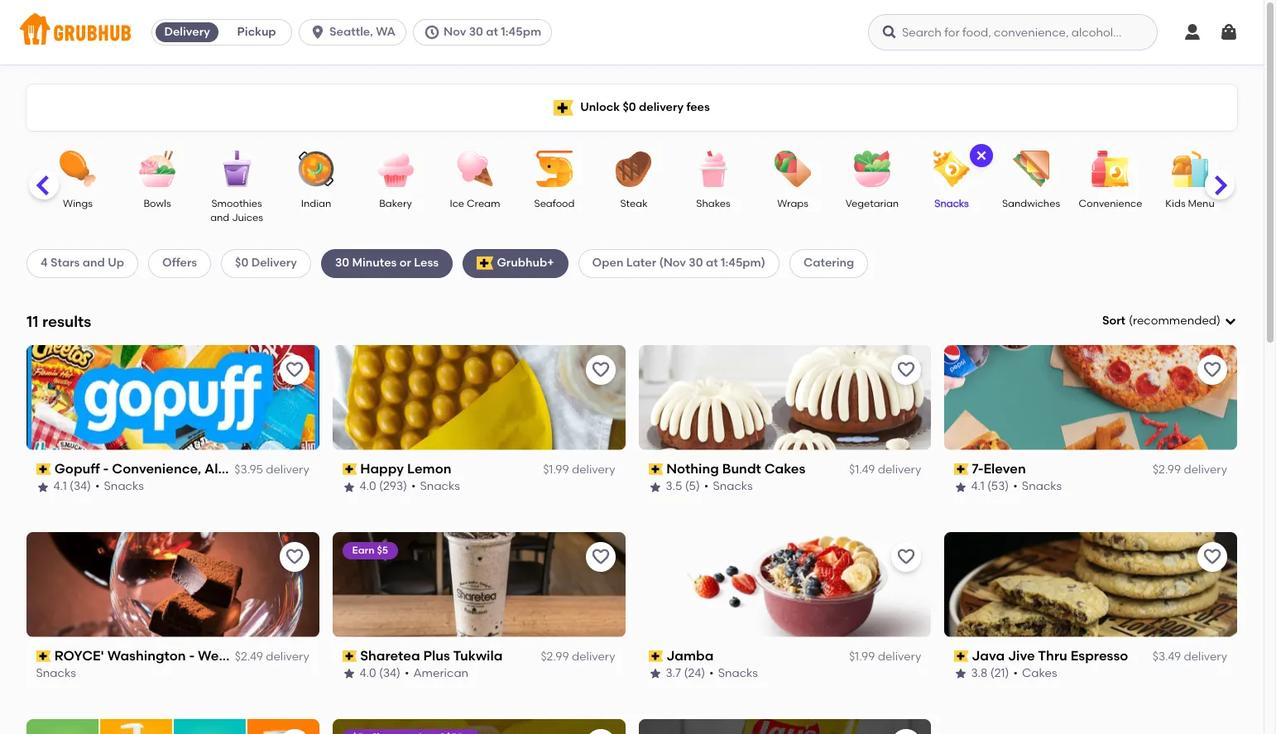 Task type: describe. For each thing, give the bounding box(es) containing it.
&
[[261, 461, 271, 477]]

sharetea plus tukwila logo image
[[333, 532, 626, 637]]

4.1 for gopuff
[[54, 480, 67, 494]]

more
[[274, 461, 308, 477]]

menu
[[1189, 198, 1215, 210]]

main navigation navigation
[[0, 0, 1265, 65]]

• for happy lemon
[[412, 480, 416, 494]]

star icon image for jamba
[[649, 668, 662, 681]]

seattle, wa
[[330, 25, 396, 39]]

bakery image
[[367, 151, 425, 187]]

star icon image for nothing bundt cakes
[[649, 481, 662, 494]]

save this restaurant image for java jive thru espresso
[[1203, 547, 1223, 567]]

pickup button
[[222, 19, 292, 46]]

minutes
[[352, 256, 397, 270]]

$2.99 delivery for 7-eleven
[[1154, 463, 1228, 477]]

snacks for happy lemon
[[420, 480, 460, 494]]

royce' washington - westfield southcenter mall
[[54, 648, 374, 664]]

save this restaurant image for -
[[285, 360, 305, 380]]

subscription pass image for java jive thru espresso
[[955, 651, 970, 662]]

save this restaurant image for eleven
[[1203, 360, 1223, 380]]

3.7
[[666, 667, 682, 681]]

$3.95
[[235, 463, 263, 477]]

espresso
[[1072, 648, 1130, 664]]

star icon image for 7-eleven
[[955, 481, 968, 494]]

0 horizontal spatial -
[[103, 461, 109, 477]]

kids menu image
[[1162, 151, 1220, 187]]

subscription pass image for gopuff - convenience, alcohol, & more
[[36, 464, 51, 475]]

1 vertical spatial cakes
[[1023, 667, 1059, 681]]

seattle,
[[330, 25, 373, 39]]

happy lemon
[[361, 461, 452, 477]]

delivery for nothing bundt cakes
[[878, 463, 922, 477]]

• snacks for bundt
[[705, 480, 753, 494]]

$1.99 for jamba
[[850, 650, 876, 664]]

$2.49 delivery
[[235, 650, 310, 664]]

1 horizontal spatial $0
[[623, 100, 637, 114]]

1 horizontal spatial at
[[706, 256, 719, 270]]

wraps
[[778, 198, 809, 210]]

bowls image
[[128, 151, 186, 187]]

1 horizontal spatial svg image
[[1183, 22, 1203, 42]]

(34) for sharetea
[[380, 667, 401, 681]]

4.0 (34)
[[360, 667, 401, 681]]

subscription pass image for royce' washington - westfield southcenter mall
[[36, 651, 51, 662]]

sandwiches image
[[1003, 151, 1061, 187]]

and inside smoothies and juices
[[210, 212, 230, 224]]

seafood
[[535, 198, 575, 210]]

• for sharetea plus tukwila
[[405, 667, 410, 681]]

gopuff - convenience, alcohol, & more logo image
[[26, 345, 319, 450]]

11 results
[[26, 312, 91, 331]]

4.1 (34)
[[54, 480, 92, 494]]

4.0 for sharetea plus tukwila
[[360, 667, 377, 681]]

happy lemon logo image
[[333, 345, 626, 450]]

• cakes
[[1015, 667, 1059, 681]]

sandwiches
[[1003, 198, 1061, 210]]

4.0 for happy lemon
[[360, 480, 377, 494]]

java
[[973, 648, 1006, 664]]

snacks down snacks image
[[935, 198, 969, 210]]

save this restaurant button for happy lemon
[[586, 355, 616, 385]]

3.5
[[666, 480, 683, 494]]

star icon image for sharetea plus tukwila
[[343, 668, 356, 681]]

fees
[[687, 100, 710, 114]]

ice cream
[[450, 198, 501, 210]]

2 horizontal spatial svg image
[[1220, 22, 1240, 42]]

(293)
[[380, 480, 408, 494]]

$2.99 for 7-eleven
[[1154, 463, 1182, 477]]

$1.49 delivery
[[850, 463, 922, 477]]

$0 delivery
[[235, 256, 297, 270]]

• for jamba
[[710, 667, 714, 681]]

)
[[1217, 314, 1221, 328]]

star icon image for gopuff - convenience, alcohol, & more
[[36, 481, 50, 494]]

catering
[[804, 256, 855, 270]]

subscription pass image for sharetea plus tukwila
[[343, 651, 357, 662]]

seattle, wa button
[[299, 19, 413, 46]]

smoothies and juices
[[210, 198, 263, 224]]

4 stars and up
[[41, 256, 124, 270]]

delivery for sharetea plus tukwila
[[572, 650, 616, 664]]

$3.95 delivery
[[235, 463, 310, 477]]

7-
[[973, 461, 985, 477]]

lemon
[[408, 461, 452, 477]]

1 horizontal spatial -
[[189, 648, 195, 664]]

westfield
[[198, 648, 259, 664]]

kids
[[1166, 198, 1186, 210]]

juices
[[232, 212, 263, 224]]

30 inside button
[[469, 25, 484, 39]]

• snacks for eleven
[[1014, 480, 1063, 494]]

steak image
[[605, 151, 663, 187]]

delivery for gopuff - convenience, alcohol, & more
[[266, 463, 310, 477]]

nov 30 at 1:45pm
[[444, 25, 542, 39]]

save this restaurant button for gopuff - convenience, alcohol, & more
[[280, 355, 310, 385]]

sort ( recommended )
[[1103, 314, 1221, 328]]

(53)
[[989, 480, 1010, 494]]

11
[[26, 312, 39, 331]]

delivery inside "button"
[[164, 25, 210, 39]]

wings image
[[49, 151, 107, 187]]

steak
[[621, 198, 648, 210]]

save this restaurant image for nothing bundt cakes
[[897, 360, 917, 380]]

(34) for gopuff
[[70, 480, 92, 494]]

delivery for royce' washington - westfield southcenter mall
[[266, 650, 310, 664]]

snacks image
[[923, 151, 981, 187]]

wings
[[63, 198, 93, 210]]

wa
[[376, 25, 396, 39]]

jive
[[1009, 648, 1036, 664]]

bundt
[[723, 461, 762, 477]]

(
[[1130, 314, 1134, 328]]

3.8
[[972, 667, 989, 681]]

nothing
[[667, 461, 719, 477]]

star icon image for java jive thru espresso
[[955, 668, 968, 681]]

snacks down royce'
[[36, 667, 76, 681]]

$3.49 delivery
[[1153, 650, 1228, 664]]

subscription pass image for 7-eleven
[[955, 464, 970, 475]]

snacks for jamba
[[718, 667, 759, 681]]

• american
[[405, 667, 469, 681]]

4.1 (53)
[[972, 480, 1010, 494]]

save this restaurant image for washington
[[285, 547, 305, 567]]

save this restaurant image for lemon
[[591, 360, 611, 380]]

nov
[[444, 25, 466, 39]]

pickup
[[237, 25, 276, 39]]

smoothies
[[211, 198, 262, 210]]

save this restaurant button for 7-eleven
[[1198, 355, 1228, 385]]

$2.99 delivery for sharetea plus tukwila
[[541, 650, 616, 664]]

jamba logo image
[[639, 532, 932, 637]]

up
[[108, 256, 124, 270]]

3.7 (24)
[[666, 667, 706, 681]]

(21)
[[992, 667, 1011, 681]]

4.1 for 7-
[[972, 480, 986, 494]]

alcohol,
[[205, 461, 258, 477]]

snacks for gopuff - convenience, alcohol, & more
[[104, 480, 144, 494]]

4
[[41, 256, 48, 270]]

american
[[414, 667, 469, 681]]

7-eleven logo image
[[945, 345, 1238, 450]]

1 horizontal spatial delivery
[[251, 256, 297, 270]]



Task type: vqa. For each thing, say whether or not it's contained in the screenshot.


Task type: locate. For each thing, give the bounding box(es) containing it.
Search for food, convenience, alcohol... search field
[[869, 14, 1159, 51]]

convenience
[[1080, 198, 1143, 210]]

$1.99 delivery for jamba
[[850, 650, 922, 664]]

open later (nov 30 at 1:45pm)
[[593, 256, 766, 270]]

star icon image left 4.1 (34)
[[36, 481, 50, 494]]

subscription pass image left java
[[955, 651, 970, 662]]

soup image
[[0, 151, 27, 187]]

save this restaurant button for jamba
[[892, 542, 922, 572]]

0 vertical spatial $2.99
[[1154, 463, 1182, 477]]

0 vertical spatial $0
[[623, 100, 637, 114]]

seafood image
[[526, 151, 584, 187]]

indian image
[[287, 151, 345, 187]]

mall
[[346, 648, 374, 664]]

1 horizontal spatial cakes
[[1023, 667, 1059, 681]]

grubhub plus flag logo image for grubhub+
[[477, 257, 494, 270]]

svg image
[[310, 24, 326, 41], [882, 24, 899, 41], [976, 149, 989, 162], [1225, 315, 1238, 328]]

1 vertical spatial $2.99 delivery
[[541, 650, 616, 664]]

• for gopuff - convenience, alcohol, & more
[[96, 480, 100, 494]]

grubhub goods logo image
[[26, 719, 319, 735]]

-
[[103, 461, 109, 477], [189, 648, 195, 664]]

(24)
[[684, 667, 706, 681]]

svg image inside field
[[1225, 315, 1238, 328]]

1:45pm)
[[721, 256, 766, 270]]

shakes image
[[685, 151, 743, 187]]

offers
[[162, 256, 197, 270]]

star icon image down mall
[[343, 668, 356, 681]]

0 horizontal spatial $1.99
[[543, 463, 569, 477]]

$3.49
[[1153, 650, 1182, 664]]

gopuff - convenience, alcohol, & more
[[54, 461, 308, 477]]

1 horizontal spatial 30
[[469, 25, 484, 39]]

star icon image
[[36, 481, 50, 494], [343, 481, 356, 494], [649, 481, 662, 494], [955, 481, 968, 494], [343, 668, 356, 681], [649, 668, 662, 681], [955, 668, 968, 681]]

snacks down "eleven"
[[1023, 480, 1063, 494]]

0 horizontal spatial 30
[[335, 256, 350, 270]]

(34) down gopuff
[[70, 480, 92, 494]]

at inside button
[[486, 25, 499, 39]]

• right (53)
[[1014, 480, 1019, 494]]

2 horizontal spatial 30
[[689, 256, 704, 270]]

nov 30 at 1:45pm button
[[413, 19, 559, 46]]

eleven
[[985, 461, 1027, 477]]

delivery for happy lemon
[[572, 463, 616, 477]]

• snacks for lemon
[[412, 480, 460, 494]]

• right the (24)
[[710, 667, 714, 681]]

• for nothing bundt cakes
[[705, 480, 709, 494]]

star icon image for happy lemon
[[343, 481, 356, 494]]

$0 down juices
[[235, 256, 249, 270]]

stars
[[51, 256, 80, 270]]

• right the (5)
[[705, 480, 709, 494]]

less
[[414, 256, 439, 270]]

star icon image left 3.8
[[955, 668, 968, 681]]

delivery for jamba
[[878, 650, 922, 664]]

vegetarian image
[[844, 151, 902, 187]]

open
[[593, 256, 624, 270]]

$5
[[377, 545, 389, 556]]

ice cream image
[[446, 151, 504, 187]]

0 vertical spatial -
[[103, 461, 109, 477]]

4.0 down happy
[[360, 480, 377, 494]]

and
[[210, 212, 230, 224], [83, 256, 105, 270]]

1 horizontal spatial $1.99 delivery
[[850, 650, 922, 664]]

0 horizontal spatial cakes
[[765, 461, 806, 477]]

subscription pass image left 7- at the bottom right of the page
[[955, 464, 970, 475]]

snacks down nothing bundt cakes
[[713, 480, 753, 494]]

1 vertical spatial $0
[[235, 256, 249, 270]]

0 horizontal spatial at
[[486, 25, 499, 39]]

southcenter
[[263, 648, 343, 664]]

$0 right unlock
[[623, 100, 637, 114]]

• for 7-eleven
[[1014, 480, 1019, 494]]

None field
[[1103, 313, 1238, 330]]

save this restaurant button for java jive thru espresso
[[1198, 542, 1228, 572]]

0 horizontal spatial grubhub plus flag logo image
[[477, 257, 494, 270]]

0 vertical spatial $2.99 delivery
[[1154, 463, 1228, 477]]

subscription pass image left gopuff
[[36, 464, 51, 475]]

4.1 down gopuff
[[54, 480, 67, 494]]

grubhub plus flag logo image for unlock $0 delivery fees
[[554, 100, 574, 116]]

delivery button
[[152, 19, 222, 46]]

$1.99 for happy lemon
[[543, 463, 569, 477]]

1 vertical spatial $1.99
[[850, 650, 876, 664]]

earn
[[353, 545, 375, 556]]

0 vertical spatial cakes
[[765, 461, 806, 477]]

0 horizontal spatial save this restaurant image
[[591, 547, 611, 567]]

nothing bundt cakes
[[667, 461, 806, 477]]

at
[[486, 25, 499, 39], [706, 256, 719, 270]]

royce'
[[54, 648, 104, 664]]

star icon image left the 4.1 (53)
[[955, 481, 968, 494]]

convenience image
[[1082, 151, 1140, 187]]

1 horizontal spatial (34)
[[380, 667, 401, 681]]

none field containing sort
[[1103, 313, 1238, 330]]

bakery
[[379, 198, 412, 210]]

• snacks down convenience,
[[96, 480, 144, 494]]

subscription pass image for nothing bundt cakes
[[649, 464, 663, 475]]

star icon image left 3.7 at the bottom
[[649, 668, 662, 681]]

wraps image
[[764, 151, 822, 187]]

delivery down juices
[[251, 256, 297, 270]]

earn $5
[[353, 545, 389, 556]]

• for java jive thru espresso
[[1015, 667, 1019, 681]]

star icon image left 3.5
[[649, 481, 662, 494]]

0 horizontal spatial 4.1
[[54, 480, 67, 494]]

tukwila
[[454, 648, 503, 664]]

subscription pass image for jamba
[[649, 651, 663, 662]]

1 vertical spatial 4.0
[[360, 667, 377, 681]]

delivery left pickup
[[164, 25, 210, 39]]

snacks down convenience,
[[104, 480, 144, 494]]

at left 1:45pm)
[[706, 256, 719, 270]]

$1.99
[[543, 463, 569, 477], [850, 650, 876, 664]]

1 horizontal spatial save this restaurant image
[[897, 360, 917, 380]]

$2.49
[[235, 650, 263, 664]]

ice
[[450, 198, 465, 210]]

2 4.0 from the top
[[360, 667, 377, 681]]

shakes
[[697, 198, 731, 210]]

jamba
[[667, 648, 714, 664]]

cakes right bundt on the bottom right of the page
[[765, 461, 806, 477]]

30 right nov
[[469, 25, 484, 39]]

save this restaurant image
[[897, 360, 917, 380], [591, 547, 611, 567], [1203, 547, 1223, 567]]

$1.49
[[850, 463, 876, 477]]

svg image
[[1183, 22, 1203, 42], [1220, 22, 1240, 42], [424, 24, 441, 41]]

(34) down sharetea
[[380, 667, 401, 681]]

1 4.0 from the top
[[360, 480, 377, 494]]

• snacks
[[96, 480, 144, 494], [412, 480, 460, 494], [705, 480, 753, 494], [1014, 480, 1063, 494], [710, 667, 759, 681]]

1 horizontal spatial $1.99
[[850, 650, 876, 664]]

unlock
[[581, 100, 620, 114]]

1 vertical spatial at
[[706, 256, 719, 270]]

save this restaurant button
[[280, 355, 310, 385], [586, 355, 616, 385], [892, 355, 922, 385], [1198, 355, 1228, 385], [280, 542, 310, 572], [586, 542, 616, 572], [892, 542, 922, 572], [1198, 542, 1228, 572]]

3.5 (5)
[[666, 480, 700, 494]]

30 minutes or less
[[335, 256, 439, 270]]

- right gopuff
[[103, 461, 109, 477]]

sort
[[1103, 314, 1126, 328]]

and down smoothies
[[210, 212, 230, 224]]

•
[[96, 480, 100, 494], [412, 480, 416, 494], [705, 480, 709, 494], [1014, 480, 1019, 494], [405, 667, 410, 681], [710, 667, 714, 681], [1015, 667, 1019, 681]]

grubhub plus flag logo image left unlock
[[554, 100, 574, 116]]

subscription pass image left royce'
[[36, 651, 51, 662]]

4.1 down 7- at the bottom right of the page
[[972, 480, 986, 494]]

1 horizontal spatial $2.99
[[1154, 463, 1182, 477]]

• down sharetea
[[405, 667, 410, 681]]

0 vertical spatial and
[[210, 212, 230, 224]]

1 vertical spatial delivery
[[251, 256, 297, 270]]

save this restaurant button for royce' washington - westfield southcenter mall
[[280, 542, 310, 572]]

• snacks down nothing bundt cakes
[[705, 480, 753, 494]]

0 horizontal spatial and
[[83, 256, 105, 270]]

30 right (nov
[[689, 256, 704, 270]]

grubhub plus flag logo image
[[554, 100, 574, 116], [477, 257, 494, 270]]

snacks for 7-eleven
[[1023, 480, 1063, 494]]

- left westfield
[[189, 648, 195, 664]]

and left up on the left top of page
[[83, 256, 105, 270]]

30
[[469, 25, 484, 39], [335, 256, 350, 270], [689, 256, 704, 270]]

snacks right the (24)
[[718, 667, 759, 681]]

later
[[627, 256, 657, 270]]

0 vertical spatial $1.99 delivery
[[543, 463, 616, 477]]

subscription pass image left jamba
[[649, 651, 663, 662]]

grubhub plus flag logo image left grubhub+ on the top left of the page
[[477, 257, 494, 270]]

nothing bundt cakes logo image
[[639, 345, 932, 450]]

happy
[[361, 461, 404, 477]]

save this restaurant button for nothing bundt cakes
[[892, 355, 922, 385]]

0 horizontal spatial delivery
[[164, 25, 210, 39]]

1 horizontal spatial and
[[210, 212, 230, 224]]

0 horizontal spatial $0
[[235, 256, 249, 270]]

0 vertical spatial $1.99
[[543, 463, 569, 477]]

save this restaurant image
[[285, 360, 305, 380], [591, 360, 611, 380], [1203, 360, 1223, 380], [285, 547, 305, 567], [897, 547, 917, 567]]

0 horizontal spatial svg image
[[424, 24, 441, 41]]

0 vertical spatial (34)
[[70, 480, 92, 494]]

convenience,
[[112, 461, 201, 477]]

0 vertical spatial 4.0
[[360, 480, 377, 494]]

snacks down lemon
[[420, 480, 460, 494]]

java jive thru espresso logo image
[[945, 532, 1238, 637]]

1:45pm
[[501, 25, 542, 39]]

1 vertical spatial $2.99
[[541, 650, 569, 664]]

at left 1:45pm
[[486, 25, 499, 39]]

4.0 down mall
[[360, 667, 377, 681]]

• snacks for -
[[96, 480, 144, 494]]

• snacks down "eleven"
[[1014, 480, 1063, 494]]

• snacks down lemon
[[412, 480, 460, 494]]

washington
[[107, 648, 186, 664]]

subscription pass image
[[36, 464, 51, 475], [649, 464, 663, 475], [36, 651, 51, 662]]

0 horizontal spatial $1.99 delivery
[[543, 463, 616, 477]]

$2.99 for sharetea plus tukwila
[[541, 650, 569, 664]]

1 vertical spatial grubhub plus flag logo image
[[477, 257, 494, 270]]

• snacks right the (24)
[[710, 667, 759, 681]]

thru
[[1039, 648, 1069, 664]]

• down 'happy lemon'
[[412, 480, 416, 494]]

0 vertical spatial at
[[486, 25, 499, 39]]

1 4.1 from the left
[[54, 480, 67, 494]]

recommended
[[1134, 314, 1217, 328]]

svg image inside seattle, wa button
[[310, 24, 326, 41]]

0 horizontal spatial $2.99
[[541, 650, 569, 664]]

sharetea
[[361, 648, 421, 664]]

sharetea plus tukwila
[[361, 648, 503, 664]]

1 horizontal spatial 4.1
[[972, 480, 986, 494]]

delivery for 7-eleven
[[1185, 463, 1228, 477]]

2 4.1 from the left
[[972, 480, 986, 494]]

$1.99 delivery for happy lemon
[[543, 463, 616, 477]]

7-eleven
[[973, 461, 1027, 477]]

0 horizontal spatial (34)
[[70, 480, 92, 494]]

or
[[400, 256, 412, 270]]

cakes down java jive thru espresso
[[1023, 667, 1059, 681]]

java jive thru espresso
[[973, 648, 1130, 664]]

indian
[[301, 198, 331, 210]]

svg image inside "nov 30 at 1:45pm" button
[[424, 24, 441, 41]]

unlock $0 delivery fees
[[581, 100, 710, 114]]

subscription pass image left nothing
[[649, 464, 663, 475]]

subscription pass image
[[343, 464, 357, 475], [955, 464, 970, 475], [343, 651, 357, 662], [649, 651, 663, 662], [955, 651, 970, 662]]

subscription pass image left sharetea
[[343, 651, 357, 662]]

bowls
[[144, 198, 171, 210]]

star icon image left 4.0 (293)
[[343, 481, 356, 494]]

grubhub+
[[497, 256, 555, 270]]

royce' washington - westfield southcenter mall logo image
[[26, 532, 319, 637]]

1 vertical spatial -
[[189, 648, 195, 664]]

results
[[42, 312, 91, 331]]

(nov
[[660, 256, 687, 270]]

1 vertical spatial and
[[83, 256, 105, 270]]

smoothies and juices image
[[208, 151, 266, 187]]

• right 4.1 (34)
[[96, 480, 100, 494]]

0 horizontal spatial $2.99 delivery
[[541, 650, 616, 664]]

$1.99 delivery
[[543, 463, 616, 477], [850, 650, 922, 664]]

1 vertical spatial (34)
[[380, 667, 401, 681]]

• right (21)
[[1015, 667, 1019, 681]]

(34)
[[70, 480, 92, 494], [380, 667, 401, 681]]

cakes
[[765, 461, 806, 477], [1023, 667, 1059, 681]]

4.0
[[360, 480, 377, 494], [360, 667, 377, 681]]

snacks for nothing bundt cakes
[[713, 480, 753, 494]]

kids menu
[[1166, 198, 1215, 210]]

0 vertical spatial delivery
[[164, 25, 210, 39]]

1 horizontal spatial grubhub plus flag logo image
[[554, 100, 574, 116]]

1 vertical spatial $1.99 delivery
[[850, 650, 922, 664]]

2 horizontal spatial save this restaurant image
[[1203, 547, 1223, 567]]

delivery for java jive thru espresso
[[1185, 650, 1228, 664]]

0 vertical spatial grubhub plus flag logo image
[[554, 100, 574, 116]]

subscription pass image left happy
[[343, 464, 357, 475]]

(5)
[[686, 480, 700, 494]]

1 horizontal spatial $2.99 delivery
[[1154, 463, 1228, 477]]

subscription pass image for happy lemon
[[343, 464, 357, 475]]

30 left minutes
[[335, 256, 350, 270]]



